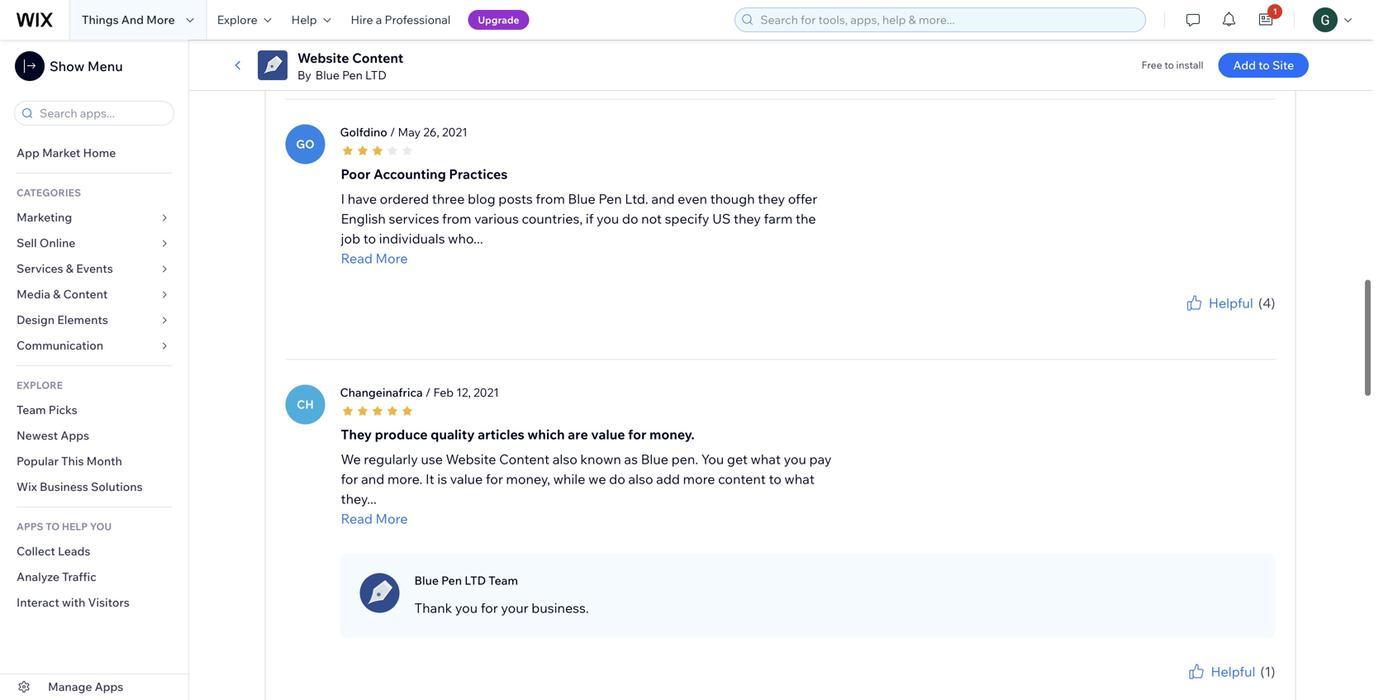 Task type: locate. For each thing, give the bounding box(es) containing it.
2 read from the top
[[341, 511, 373, 527]]

visitors
[[88, 595, 130, 610]]

1 vertical spatial content
[[63, 287, 108, 301]]

read more button for and
[[341, 249, 837, 268]]

0 vertical spatial pen
[[342, 68, 363, 82]]

do inside poor accounting practices i have ordered three blog posts from blue pen ltd. and even though they offer english services from various countries, if you do not specify us they farm the job to individuals who... read more
[[622, 210, 639, 227]]

add to site button
[[1219, 53, 1310, 78]]

app
[[17, 145, 40, 160]]

1 vertical spatial team
[[489, 573, 518, 588]]

0 vertical spatial content
[[352, 50, 404, 66]]

and up the 'not'
[[652, 191, 675, 207]]

to right content
[[769, 471, 782, 487]]

1 vertical spatial read
[[341, 511, 373, 527]]

2 vertical spatial content
[[499, 451, 550, 468]]

0 vertical spatial 2021
[[442, 125, 468, 139]]

you
[[702, 451, 724, 468]]

& right the media in the left of the page
[[53, 287, 61, 301]]

you
[[597, 210, 619, 227], [784, 451, 807, 468], [455, 600, 478, 616], [1175, 682, 1192, 694]]

1 vertical spatial 2021
[[474, 385, 499, 400]]

helpful button up add
[[1185, 33, 1254, 53]]

what
[[751, 451, 781, 468], [785, 471, 815, 487]]

i
[[341, 191, 345, 207]]

communication link
[[0, 333, 188, 359]]

is
[[438, 471, 447, 487]]

0 horizontal spatial team
[[17, 403, 46, 417]]

what right get
[[751, 451, 781, 468]]

for down we
[[341, 471, 358, 487]]

more
[[146, 12, 175, 27], [376, 250, 408, 267], [376, 511, 408, 527]]

1 vertical spatial from
[[442, 210, 472, 227]]

1 horizontal spatial pen
[[442, 573, 462, 588]]

read more button down 'we'
[[341, 509, 837, 529]]

1 horizontal spatial and
[[652, 191, 675, 207]]

0 horizontal spatial &
[[53, 287, 61, 301]]

helpful
[[1210, 34, 1254, 51], [1209, 295, 1254, 311], [1211, 664, 1256, 680]]

do right 'we'
[[609, 471, 626, 487]]

0 horizontal spatial thank
[[415, 600, 452, 616]]

website down the quality
[[446, 451, 496, 468]]

more.
[[388, 471, 423, 487]]

they up the farm
[[758, 191, 785, 207]]

content down a at left
[[352, 50, 404, 66]]

1 vertical spatial your
[[1210, 682, 1230, 694]]

website up by
[[298, 50, 349, 66]]

1 vertical spatial &
[[53, 287, 61, 301]]

services & events
[[17, 261, 113, 276]]

0 vertical spatial helpful button
[[1185, 33, 1254, 53]]

0 vertical spatial &
[[66, 261, 74, 276]]

month
[[86, 454, 122, 468]]

and inside they produce quality articles which are value for money. we regularly use website content also known as blue pen. you get what you pay for and more. it is value for money, while we do also add more content to what they... read more
[[361, 471, 385, 487]]

1 vertical spatial pen
[[599, 191, 622, 207]]

app market home link
[[0, 141, 188, 166]]

0 vertical spatial value
[[591, 426, 625, 443]]

manage apps
[[48, 680, 123, 694]]

1 horizontal spatial 2021
[[474, 385, 499, 400]]

2021 for practices
[[442, 125, 468, 139]]

12,
[[457, 385, 471, 400]]

do
[[622, 210, 639, 227], [609, 471, 626, 487]]

things
[[82, 12, 119, 27]]

events
[[76, 261, 113, 276]]

/ left feb
[[426, 385, 431, 400]]

2 vertical spatial helpful
[[1211, 664, 1256, 680]]

helpful left (4)
[[1209, 295, 1254, 311]]

/ left may
[[390, 125, 395, 139]]

& for media
[[53, 287, 61, 301]]

golfdino / may 26, 2021
[[340, 125, 468, 139]]

your left business.
[[501, 600, 529, 616]]

1 horizontal spatial your
[[1210, 682, 1230, 694]]

Search apps... field
[[35, 102, 169, 125]]

collect leads link
[[0, 539, 188, 565]]

money.
[[650, 426, 695, 443]]

they produce quality articles which are value for money. we regularly use website content also known as blue pen. you get what you pay for and more. it is value for money, while we do also add more content to what they... read more
[[341, 426, 832, 527]]

apps right manage
[[95, 680, 123, 694]]

thank for thank you for your feedback
[[1145, 682, 1173, 694]]

0 vertical spatial apps
[[61, 428, 89, 443]]

/ for accounting
[[390, 125, 395, 139]]

website inside they produce quality articles which are value for money. we regularly use website content also known as blue pen. you get what you pay for and more. it is value for money, while we do also add more content to what they... read more
[[446, 451, 496, 468]]

thank
[[415, 600, 452, 616], [1145, 682, 1173, 694]]

poor
[[341, 166, 371, 182]]

1 vertical spatial thank
[[1145, 682, 1173, 694]]

(1)
[[1261, 664, 1276, 680]]

ltd up thank you for your business.
[[465, 573, 486, 588]]

0 vertical spatial read
[[341, 250, 373, 267]]

helpful button
[[1185, 33, 1254, 53], [1185, 293, 1254, 313], [1187, 662, 1256, 682]]

hire
[[351, 12, 373, 27]]

2 horizontal spatial content
[[499, 451, 550, 468]]

media
[[17, 287, 50, 301]]

helpful up add
[[1210, 34, 1254, 51]]

what down pay
[[785, 471, 815, 487]]

not
[[642, 210, 662, 227]]

pen up thank you for your business.
[[442, 573, 462, 588]]

to left site in the right of the page
[[1259, 58, 1270, 72]]

for
[[628, 426, 647, 443], [341, 471, 358, 487], [486, 471, 503, 487], [481, 600, 498, 616], [1195, 682, 1208, 694]]

2 vertical spatial helpful button
[[1187, 662, 1256, 682]]

show
[[50, 58, 85, 74]]

known
[[581, 451, 621, 468]]

pen inside website content by blue pen ltd
[[342, 68, 363, 82]]

2021 inside golfdino / may 26, 2021
[[442, 125, 468, 139]]

/ inside golfdino / may 26, 2021
[[390, 125, 395, 139]]

1 vertical spatial read more button
[[341, 509, 837, 529]]

more right and at the left of page
[[146, 12, 175, 27]]

popular this month link
[[0, 449, 188, 475]]

articles
[[478, 426, 525, 443]]

for left the feedback
[[1195, 682, 1208, 694]]

to right "free"
[[1165, 59, 1175, 71]]

content up money,
[[499, 451, 550, 468]]

analyze
[[17, 570, 59, 584]]

26,
[[423, 125, 440, 139]]

you right if
[[597, 210, 619, 227]]

ch
[[297, 397, 314, 412]]

team up thank you for your business.
[[489, 573, 518, 588]]

1 vertical spatial helpful
[[1209, 295, 1254, 311]]

1 vertical spatial helpful button
[[1185, 293, 1254, 313]]

0 horizontal spatial also
[[553, 451, 578, 468]]

value right the is
[[450, 471, 483, 487]]

also up while
[[553, 451, 578, 468]]

0 horizontal spatial value
[[450, 471, 483, 487]]

1
[[1274, 6, 1278, 17]]

feedback
[[1233, 682, 1276, 694]]

0 horizontal spatial pen
[[342, 68, 363, 82]]

/ inside changeinafrica / feb 12, 2021
[[426, 385, 431, 400]]

and up they...
[[361, 471, 385, 487]]

blue
[[316, 68, 340, 82], [568, 191, 596, 207], [641, 451, 669, 468], [415, 573, 439, 588]]

2021 inside changeinafrica / feb 12, 2021
[[474, 385, 499, 400]]

design elements
[[17, 312, 108, 327]]

0 vertical spatial your
[[501, 600, 529, 616]]

pen right by
[[342, 68, 363, 82]]

do down ltd.
[[622, 210, 639, 227]]

1 horizontal spatial content
[[352, 50, 404, 66]]

read more button for content
[[341, 509, 837, 529]]

value
[[591, 426, 625, 443], [450, 471, 483, 487]]

you inside they produce quality articles which are value for money. we regularly use website content also known as blue pen. you get what you pay for and more. it is value for money, while we do also add more content to what they... read more
[[784, 451, 807, 468]]

0 vertical spatial team
[[17, 403, 46, 417]]

1 horizontal spatial &
[[66, 261, 74, 276]]

1 horizontal spatial what
[[785, 471, 815, 487]]

website content by blue pen ltd
[[298, 50, 404, 82]]

1 horizontal spatial thank
[[1145, 682, 1173, 694]]

pen left ltd.
[[599, 191, 622, 207]]

2021
[[442, 125, 468, 139], [474, 385, 499, 400]]

your left the feedback
[[1210, 682, 1230, 694]]

2021 right 12, at the left of the page
[[474, 385, 499, 400]]

golfdino
[[340, 125, 388, 139]]

blue up if
[[568, 191, 596, 207]]

pen inside poor accounting practices i have ordered three blog posts from blue pen ltd. and even though they offer english services from various countries, if you do not specify us they farm the job to individuals who... read more
[[599, 191, 622, 207]]

&
[[66, 261, 74, 276], [53, 287, 61, 301]]

more down individuals at the left
[[376, 250, 408, 267]]

blue inside poor accounting practices i have ordered three blog posts from blue pen ltd. and even though they offer english services from various countries, if you do not specify us they farm the job to individuals who... read more
[[568, 191, 596, 207]]

helpful up the feedback
[[1211, 664, 1256, 680]]

0 vertical spatial /
[[390, 125, 395, 139]]

are
[[568, 426, 588, 443]]

2 vertical spatial more
[[376, 511, 408, 527]]

from up countries,
[[536, 191, 565, 207]]

more down they...
[[376, 511, 408, 527]]

1 vertical spatial and
[[361, 471, 385, 487]]

for down blue pen ltd team in the left bottom of the page
[[481, 600, 498, 616]]

1 horizontal spatial /
[[426, 385, 431, 400]]

& for services
[[66, 261, 74, 276]]

your for feedback
[[1210, 682, 1230, 694]]

they down though
[[734, 210, 761, 227]]

0 vertical spatial ltd
[[365, 68, 387, 82]]

content up the elements on the top of page
[[63, 287, 108, 301]]

value up known
[[591, 426, 625, 443]]

apps up this
[[61, 428, 89, 443]]

team inside sidebar element
[[17, 403, 46, 417]]

with
[[62, 595, 85, 610]]

blue right by
[[316, 68, 340, 82]]

add
[[1234, 58, 1256, 72]]

1 vertical spatial also
[[629, 471, 654, 487]]

0 vertical spatial and
[[652, 191, 675, 207]]

interact with visitors
[[17, 595, 130, 610]]

0 horizontal spatial content
[[63, 287, 108, 301]]

0 horizontal spatial what
[[751, 451, 781, 468]]

us
[[713, 210, 731, 227]]

1 vertical spatial apps
[[95, 680, 123, 694]]

helpful button left (4)
[[1185, 293, 1254, 313]]

blue right as
[[641, 451, 669, 468]]

business.
[[532, 600, 589, 616]]

from down three
[[442, 210, 472, 227]]

popular this month
[[17, 454, 122, 468]]

2 read more button from the top
[[341, 509, 837, 529]]

as
[[624, 451, 638, 468]]

services & events link
[[0, 256, 188, 282]]

0 vertical spatial read more button
[[341, 249, 837, 268]]

apps for newest apps
[[61, 428, 89, 443]]

team down explore
[[17, 403, 46, 417]]

manage apps link
[[0, 675, 188, 700]]

0 horizontal spatial /
[[390, 125, 395, 139]]

interact
[[17, 595, 59, 610]]

to inside button
[[1259, 58, 1270, 72]]

more inside they produce quality articles which are value for money. we regularly use website content also known as blue pen. you get what you pay for and more. it is value for money, while we do also add more content to what they... read more
[[376, 511, 408, 527]]

0 vertical spatial also
[[553, 451, 578, 468]]

0 horizontal spatial ltd
[[365, 68, 387, 82]]

& left events at the top of page
[[66, 261, 74, 276]]

sell online link
[[0, 231, 188, 256]]

0 vertical spatial website
[[298, 50, 349, 66]]

read down job
[[341, 250, 373, 267]]

help button
[[282, 0, 341, 40]]

newest apps link
[[0, 423, 188, 449]]

0 vertical spatial thank
[[415, 600, 452, 616]]

0 horizontal spatial website
[[298, 50, 349, 66]]

read more button down if
[[341, 249, 837, 268]]

0 horizontal spatial your
[[501, 600, 529, 616]]

ltd
[[365, 68, 387, 82], [465, 573, 486, 588]]

team picks
[[17, 403, 77, 417]]

0 vertical spatial do
[[622, 210, 639, 227]]

blue inside website content by blue pen ltd
[[316, 68, 340, 82]]

0 vertical spatial from
[[536, 191, 565, 207]]

1 horizontal spatial team
[[489, 573, 518, 588]]

1 read from the top
[[341, 250, 373, 267]]

0 vertical spatial they
[[758, 191, 785, 207]]

1 horizontal spatial ltd
[[465, 573, 486, 588]]

team
[[17, 403, 46, 417], [489, 573, 518, 588]]

1 read more button from the top
[[341, 249, 837, 268]]

to right job
[[363, 230, 376, 247]]

also down as
[[629, 471, 654, 487]]

0 horizontal spatial and
[[361, 471, 385, 487]]

1 horizontal spatial website
[[446, 451, 496, 468]]

2021 right '26,'
[[442, 125, 468, 139]]

they
[[758, 191, 785, 207], [734, 210, 761, 227]]

0 horizontal spatial 2021
[[442, 125, 468, 139]]

read down they...
[[341, 511, 373, 527]]

ltd down a at left
[[365, 68, 387, 82]]

1 vertical spatial do
[[609, 471, 626, 487]]

2021 for quality
[[474, 385, 499, 400]]

you inside poor accounting practices i have ordered three blog posts from blue pen ltd. and even though they offer english services from various countries, if you do not specify us they farm the job to individuals who... read more
[[597, 210, 619, 227]]

for up as
[[628, 426, 647, 443]]

this
[[61, 454, 84, 468]]

you left pay
[[784, 451, 807, 468]]

2 horizontal spatial pen
[[599, 191, 622, 207]]

you left the feedback
[[1175, 682, 1192, 694]]

0 horizontal spatial apps
[[61, 428, 89, 443]]

helpful button left (1)
[[1187, 662, 1256, 682]]

ltd.
[[625, 191, 649, 207]]

individuals
[[379, 230, 445, 247]]

1 vertical spatial more
[[376, 250, 408, 267]]

1 vertical spatial /
[[426, 385, 431, 400]]

1 vertical spatial website
[[446, 451, 496, 468]]

0 vertical spatial helpful
[[1210, 34, 1254, 51]]

1 horizontal spatial apps
[[95, 680, 123, 694]]



Task type: vqa. For each thing, say whether or not it's contained in the screenshot.
Site & App popup button
no



Task type: describe. For each thing, give the bounding box(es) containing it.
blue pen ltd team
[[415, 573, 518, 588]]

and inside poor accounting practices i have ordered three blog posts from blue pen ltd. and even though they offer english services from various countries, if you do not specify us they farm the job to individuals who... read more
[[652, 191, 675, 207]]

menu
[[88, 58, 123, 74]]

we
[[589, 471, 606, 487]]

ltd inside website content by blue pen ltd
[[365, 68, 387, 82]]

read inside poor accounting practices i have ordered three blog posts from blue pen ltd. and even though they offer english services from various countries, if you do not specify us they farm the job to individuals who... read more
[[341, 250, 373, 267]]

more
[[683, 471, 716, 487]]

posts
[[499, 191, 533, 207]]

design elements link
[[0, 308, 188, 333]]

helpful button for (1)
[[1187, 662, 1256, 682]]

1 vertical spatial value
[[450, 471, 483, 487]]

to inside poor accounting practices i have ordered three blog posts from blue pen ltd. and even though they offer english services from various countries, if you do not specify us they farm the job to individuals who... read more
[[363, 230, 376, 247]]

apps to help you
[[17, 520, 112, 533]]

feb
[[434, 385, 454, 400]]

regularly
[[364, 451, 418, 468]]

(4)
[[1259, 295, 1276, 311]]

upgrade
[[478, 14, 520, 26]]

practices
[[449, 166, 508, 182]]

wix business solutions
[[17, 479, 143, 494]]

blog
[[468, 191, 496, 207]]

they
[[341, 426, 372, 443]]

they...
[[341, 491, 377, 507]]

1 button
[[1248, 0, 1285, 40]]

farm
[[764, 210, 793, 227]]

0 vertical spatial what
[[751, 451, 781, 468]]

sidebar element
[[0, 40, 189, 700]]

for left money,
[[486, 471, 503, 487]]

app market home
[[17, 145, 116, 160]]

changeinafrica
[[340, 385, 423, 400]]

show menu button
[[15, 51, 123, 81]]

0 vertical spatial more
[[146, 12, 175, 27]]

analyze traffic link
[[0, 565, 188, 590]]

upgrade button
[[468, 10, 530, 30]]

it
[[426, 471, 435, 487]]

get
[[727, 451, 748, 468]]

specify
[[665, 210, 710, 227]]

blue right blue pen ltd icon
[[415, 573, 439, 588]]

hire a professional
[[351, 12, 451, 27]]

helpful button for (9)
[[1185, 33, 1254, 53]]

wix business solutions link
[[0, 475, 188, 500]]

1 vertical spatial they
[[734, 210, 761, 227]]

poor accounting practices i have ordered three blog posts from blue pen ltd. and even though they offer english services from various countries, if you do not specify us they farm the job to individuals who... read more
[[341, 166, 818, 267]]

media & content
[[17, 287, 108, 301]]

which
[[528, 426, 565, 443]]

free to install
[[1142, 59, 1204, 71]]

english
[[341, 210, 386, 227]]

your for business.
[[501, 600, 529, 616]]

0 horizontal spatial from
[[442, 210, 472, 227]]

apps for manage apps
[[95, 680, 123, 694]]

elements
[[57, 312, 108, 327]]

do inside they produce quality articles which are value for money. we regularly use website content also known as blue pen. you get what you pay for and more. it is value for money, while we do also add more content to what they... read more
[[609, 471, 626, 487]]

offer
[[788, 191, 818, 207]]

newest apps
[[17, 428, 89, 443]]

content inside website content by blue pen ltd
[[352, 50, 404, 66]]

services
[[389, 210, 439, 227]]

helpful for (4)
[[1209, 295, 1254, 311]]

2 vertical spatial pen
[[442, 573, 462, 588]]

blue inside they produce quality articles which are value for money. we regularly use website content also known as blue pen. you get what you pay for and more. it is value for money, while we do also add more content to what they... read more
[[641, 451, 669, 468]]

online
[[40, 236, 76, 250]]

sell online
[[17, 236, 76, 250]]

website inside website content by blue pen ltd
[[298, 50, 349, 66]]

pay
[[810, 451, 832, 468]]

though
[[711, 191, 755, 207]]

three
[[432, 191, 465, 207]]

by
[[298, 68, 311, 82]]

use
[[421, 451, 443, 468]]

interact with visitors link
[[0, 590, 188, 616]]

changeinafrica / feb 12, 2021
[[340, 385, 499, 400]]

wix
[[17, 479, 37, 494]]

various
[[475, 210, 519, 227]]

communication
[[17, 338, 106, 353]]

content
[[718, 471, 766, 487]]

1 horizontal spatial from
[[536, 191, 565, 207]]

the
[[796, 210, 816, 227]]

content inside sidebar element
[[63, 287, 108, 301]]

thank for thank you for your business.
[[415, 600, 452, 616]]

produce
[[375, 426, 428, 443]]

to
[[46, 520, 60, 533]]

helpful for (9)
[[1210, 34, 1254, 51]]

help
[[62, 520, 88, 533]]

to inside they produce quality articles which are value for money. we regularly use website content also known as blue pen. you get what you pay for and more. it is value for money, while we do also add more content to what they... read more
[[769, 471, 782, 487]]

ordered
[[380, 191, 429, 207]]

media & content link
[[0, 282, 188, 308]]

Search for tools, apps, help & more... field
[[756, 8, 1141, 31]]

1 vertical spatial ltd
[[465, 573, 486, 588]]

helpful for (1)
[[1211, 664, 1256, 680]]

things and more
[[82, 12, 175, 27]]

you down blue pen ltd team in the left bottom of the page
[[455, 600, 478, 616]]

marketing
[[17, 210, 72, 224]]

/ for produce
[[426, 385, 431, 400]]

read inside they produce quality articles which are value for money. we regularly use website content also known as blue pen. you get what you pay for and more. it is value for money, while we do also add more content to what they... read more
[[341, 511, 373, 527]]

newest
[[17, 428, 58, 443]]

categories
[[17, 186, 81, 199]]

quality
[[431, 426, 475, 443]]

money,
[[506, 471, 551, 487]]

may
[[398, 125, 421, 139]]

website content logo image
[[258, 50, 288, 80]]

more inside poor accounting practices i have ordered three blog posts from blue pen ltd. and even though they offer english services from various countries, if you do not specify us they farm the job to individuals who... read more
[[376, 250, 408, 267]]

help
[[292, 12, 317, 27]]

pen.
[[672, 451, 699, 468]]

who...
[[448, 230, 483, 247]]

site
[[1273, 58, 1295, 72]]

apps
[[17, 520, 43, 533]]

popular
[[17, 454, 59, 468]]

go
[[296, 137, 315, 151]]

analyze traffic
[[17, 570, 97, 584]]

1 horizontal spatial also
[[629, 471, 654, 487]]

home
[[83, 145, 116, 160]]

helpful button for (4)
[[1185, 293, 1254, 313]]

blue pen ltd image
[[360, 573, 400, 613]]

sell
[[17, 236, 37, 250]]

leads
[[58, 544, 90, 558]]

add to site
[[1234, 58, 1295, 72]]

explore
[[217, 12, 258, 27]]

services
[[17, 261, 63, 276]]

1 horizontal spatial value
[[591, 426, 625, 443]]

1 vertical spatial what
[[785, 471, 815, 487]]

(9)
[[1259, 34, 1276, 51]]

content inside they produce quality articles which are value for money. we regularly use website content also known as blue pen. you get what you pay for and more. it is value for money, while we do also add more content to what they... read more
[[499, 451, 550, 468]]



